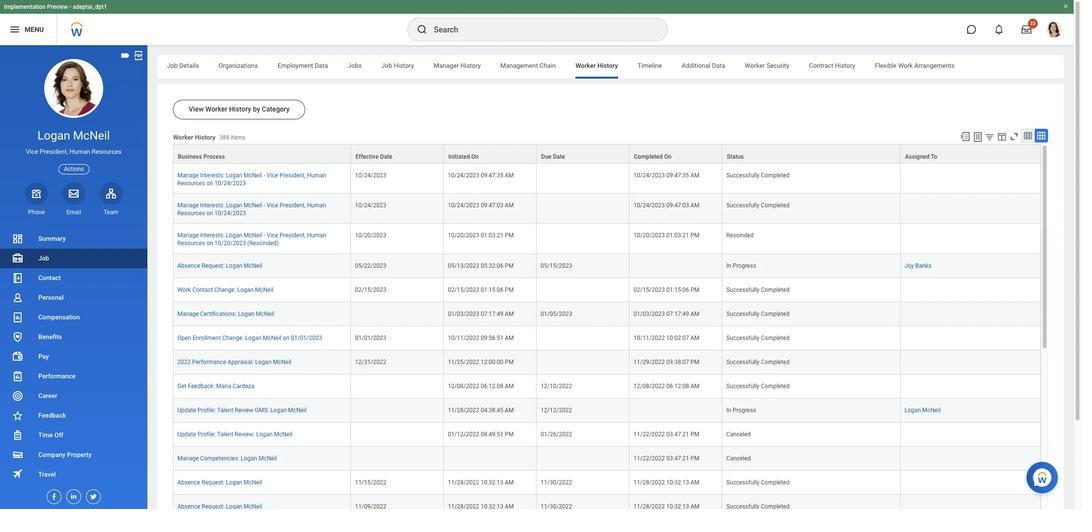 Task type: describe. For each thing, give the bounding box(es) containing it.
11/25/2022 12:00:00 pm
[[448, 359, 514, 365]]

12:00:00
[[481, 359, 504, 365]]

work contact change: logan mcneil link
[[177, 284, 274, 293]]

successfully completed for 10/24/2023 09:47:35 am
[[727, 172, 790, 179]]

summary
[[38, 235, 66, 242]]

employment
[[278, 62, 313, 69]]

row containing work contact change: logan mcneil
[[173, 278, 1041, 302]]

05/13/2023
[[448, 262, 479, 269]]

on for completed on
[[664, 153, 672, 160]]

review:
[[235, 431, 255, 438]]

work contact change: logan mcneil
[[177, 286, 274, 293]]

time off image
[[12, 430, 24, 441]]

get
[[177, 383, 187, 390]]

travel link
[[0, 465, 147, 485]]

human for 10/24/2023 09:47:03 am
[[307, 202, 326, 209]]

tag image
[[120, 50, 131, 61]]

11/30/2022
[[541, 479, 572, 486]]

mail image
[[68, 188, 80, 199]]

05/22/2023
[[355, 262, 386, 269]]

travel image
[[12, 468, 24, 480]]

2 12/08/2022 from the left
[[634, 383, 665, 390]]

profile: for review
[[198, 407, 216, 414]]

2 02/15/2023 01:15:06 pm from the left
[[634, 286, 700, 293]]

10/11/2022 for 10/11/2022 10:02:07 am
[[634, 335, 665, 341]]

5 manage from the top
[[177, 455, 199, 462]]

01/26/2022
[[541, 431, 572, 438]]

15 row from the top
[[173, 495, 1041, 509]]

data for employment data
[[315, 62, 328, 69]]

2 09:47:35 from the left
[[667, 172, 689, 179]]

2 01:03:21 from the left
[[667, 232, 689, 239]]

email
[[66, 209, 81, 216]]

resources for 10/20/2023 01:03:21 pm
[[177, 240, 205, 247]]

request: for 05/22/2023
[[202, 262, 225, 269]]

10/11/2022 for 10/11/2022 09:56:51 am
[[448, 335, 479, 341]]

2 10:32:13 from the left
[[667, 479, 689, 486]]

preview
[[47, 3, 68, 10]]

2022 performance appraisal: logan mcneil
[[177, 359, 291, 365]]

navigation pane region
[[0, 45, 147, 509]]

company property image
[[12, 449, 24, 461]]

12/12/2022
[[541, 407, 572, 414]]

worker for worker history 388 items
[[173, 134, 193, 141]]

Search Workday  search field
[[434, 19, 647, 40]]

travel
[[38, 471, 56, 478]]

president, for 10/20/2023 01:03:21 pm
[[280, 232, 306, 239]]

absence request: logan mcneil link for 11/15/2022
[[177, 477, 262, 486]]

05/15/2023
[[541, 262, 572, 269]]

mcneil inside update profile: talent review gms: logan mcneil link
[[288, 407, 307, 414]]

completed for 02/15/2023 01:15:06 pm
[[761, 286, 790, 293]]

date for effective date
[[380, 153, 392, 160]]

human for 10/20/2023 01:03:21 pm
[[307, 232, 326, 239]]

11/28/2022 for 12/12/2022
[[448, 407, 479, 414]]

linkedin image
[[67, 490, 78, 500]]

benefits link
[[0, 327, 147, 347]]

absence request: logan mcneil link for 05/22/2023
[[177, 260, 262, 269]]

compensation image
[[12, 312, 24, 323]]

1 01/03/2023 from the left
[[448, 310, 479, 317]]

01/12/2022 08:49:51 pm
[[448, 431, 514, 438]]

security
[[767, 62, 790, 69]]

twitter image
[[87, 490, 97, 501]]

mcneil inside update profile: talent review: logan mcneil link
[[274, 431, 293, 438]]

- for 10/24/2023 09:47:35 am
[[264, 172, 265, 179]]

performance link
[[0, 367, 147, 386]]

row containing update profile: talent review gms: logan mcneil
[[173, 398, 1041, 423]]

2 11/28/2022 10:32:13 am from the left
[[634, 479, 700, 486]]

due date
[[541, 153, 565, 160]]

successfully for 10/11/2022 10:02:07 am
[[727, 335, 760, 341]]

menu
[[25, 25, 44, 33]]

- for 10/24/2023 09:47:03 am
[[264, 202, 265, 209]]

logan mcneil inside navigation pane region
[[38, 129, 110, 143]]

assigned to button
[[901, 145, 1041, 163]]

completed for 11/28/2022 10:32:13 am
[[761, 479, 790, 486]]

absence for 05/22/2023
[[177, 262, 200, 269]]

personal
[[38, 294, 64, 301]]

worker inside 'button'
[[205, 105, 227, 113]]

2 01/03/2023 from the left
[[634, 310, 665, 317]]

- inside menu "banner"
[[69, 3, 71, 10]]

1 10/20/2023 01:03:21 pm from the left
[[448, 232, 514, 239]]

11/15/2022
[[355, 479, 386, 486]]

profile logan mcneil image
[[1047, 22, 1062, 39]]

view
[[189, 105, 204, 113]]

manager
[[434, 62, 459, 69]]

phone image
[[29, 188, 43, 199]]

email logan mcneil element
[[62, 208, 85, 216]]

actions
[[64, 165, 84, 172]]

canceled for update profile: talent review: logan mcneil
[[727, 431, 751, 438]]

logan inside "manage interests: logan mcneil - vice president, human resources on 10/20/2023 (rescinded)"
[[226, 232, 242, 239]]

in for 05/15/2023
[[727, 262, 731, 269]]

flexible
[[875, 62, 897, 69]]

2 07:17:49 from the left
[[667, 310, 689, 317]]

phone logan mcneil element
[[25, 208, 48, 216]]

10/11/2022 10:02:07 am
[[634, 335, 700, 341]]

successfully completed for 11/29/2022 03:38:07 pm
[[727, 359, 790, 365]]

due
[[541, 153, 552, 160]]

2 01/03/2023 07:17:49 am from the left
[[634, 310, 700, 317]]

01/05/2023
[[541, 310, 572, 317]]

progress for joy banks
[[733, 262, 756, 269]]

successfully completed for 11/28/2022 10:32:13 am
[[727, 479, 790, 486]]

vice inside navigation pane region
[[26, 148, 38, 155]]

2 01/01/2023 from the left
[[355, 335, 386, 341]]

logan inside navigation pane region
[[38, 129, 70, 143]]

business process button
[[174, 145, 351, 163]]

performance inside list
[[38, 373, 76, 380]]

2 10/20/2023 01:03:21 pm from the left
[[634, 232, 700, 239]]

11/22/2022 03:47:21 pm for update profile: talent review: logan mcneil
[[634, 431, 700, 438]]

job history
[[381, 62, 414, 69]]

career
[[38, 392, 57, 400]]

category
[[262, 105, 290, 113]]

job details
[[167, 62, 199, 69]]

5 row from the top
[[173, 254, 1041, 278]]

absence for 11/15/2022
[[177, 479, 200, 486]]

manage interests: logan mcneil - vice president, human resources on 10/24/2023 link for 10/24/2023 09:47:03 am
[[177, 200, 326, 217]]

14 row from the top
[[173, 471, 1041, 495]]

10/20/2023 inside "manage interests: logan mcneil - vice president, human resources on 10/20/2023 (rescinded)"
[[215, 240, 246, 247]]

row containing manage interests: logan mcneil - vice president, human resources on 10/20/2023 (rescinded)
[[173, 224, 1041, 254]]

phone
[[28, 209, 45, 216]]

(rescinded)
[[247, 240, 279, 247]]

completed for 10/11/2022 10:02:07 am
[[761, 335, 790, 341]]

row containing 2022 performance appraisal: logan mcneil
[[173, 350, 1041, 374]]

1 12/08/2022 06:12:08 am from the left
[[448, 383, 514, 390]]

fullscreen image
[[1009, 131, 1020, 142]]

2022
[[177, 359, 191, 365]]

in progress for logan mcneil
[[727, 407, 756, 414]]

manager history
[[434, 62, 481, 69]]

absence request: logan mcneil for 11/15/2022
[[177, 479, 262, 486]]

row containing manage competencies: logan mcneil
[[173, 447, 1041, 471]]

additional data
[[682, 62, 725, 69]]

1 10:32:13 from the left
[[481, 479, 504, 486]]

time off
[[38, 432, 63, 439]]

05:32:06
[[481, 262, 504, 269]]

01/12/2022
[[448, 431, 479, 438]]

12/10/2022
[[541, 383, 572, 390]]

388
[[219, 134, 229, 141]]

select to filter grid data image
[[985, 132, 995, 142]]

2 02/15/2023 from the left
[[448, 286, 479, 293]]

update profile: talent review: logan mcneil
[[177, 431, 293, 438]]

appraisal:
[[228, 359, 254, 365]]

menu banner
[[0, 0, 1074, 45]]

maria
[[216, 383, 231, 390]]

successfully for 02/15/2023 01:15:06 pm
[[727, 286, 760, 293]]

1 10/24/2023 09:47:03 am from the left
[[448, 202, 514, 209]]

view printable version (pdf) image
[[133, 50, 144, 61]]

status button
[[723, 145, 900, 163]]

mcneil inside logan mcneil link
[[923, 407, 941, 414]]

feedback link
[[0, 406, 147, 426]]

rescinded
[[727, 232, 754, 239]]

11/28/2022 for 11/30/2022
[[448, 479, 479, 486]]

completed on
[[634, 153, 672, 160]]

worker security
[[745, 62, 790, 69]]

additional
[[682, 62, 711, 69]]

feedback:
[[188, 383, 215, 390]]

change: for enrollment
[[222, 335, 244, 341]]

personal link
[[0, 288, 147, 308]]

row containing get feedback: maria cardoza
[[173, 374, 1041, 398]]

team logan mcneil element
[[100, 208, 122, 216]]

assigned
[[905, 153, 930, 160]]

3 row from the top
[[173, 194, 1041, 224]]

close environment banner image
[[1063, 3, 1069, 9]]

successfully completed for 01/03/2023 07:17:49 am
[[727, 310, 790, 317]]

compensation
[[38, 314, 80, 321]]

tab list containing job details
[[157, 55, 1064, 79]]

view worker history by category button
[[173, 100, 305, 119]]

notifications large image
[[994, 25, 1004, 34]]

resources for 10/24/2023 09:47:35 am
[[177, 180, 205, 187]]

view team image
[[105, 188, 117, 199]]

interests: for 10/24/2023 09:47:35 am
[[200, 172, 225, 179]]

resources inside navigation pane region
[[92, 148, 122, 155]]

1 07:17:49 from the left
[[481, 310, 504, 317]]

team link
[[100, 182, 122, 216]]

on for 10/24/2023 09:47:03 am
[[207, 210, 213, 217]]

mcneil inside navigation pane region
[[73, 129, 110, 143]]

2 01:15:06 from the left
[[667, 286, 689, 293]]

completed for 12/08/2022 06:12:08 am
[[761, 383, 790, 390]]

initiated on
[[448, 153, 479, 160]]

manage for 10/20/2023 01:03:21 pm
[[177, 232, 199, 239]]

timeline
[[638, 62, 662, 69]]

company property link
[[0, 445, 147, 465]]

organizations
[[219, 62, 258, 69]]

competencies:
[[200, 455, 239, 462]]

effective
[[356, 153, 379, 160]]

row containing manage certifications: logan mcneil
[[173, 302, 1041, 326]]

phone button
[[25, 182, 48, 216]]

on for 10/20/2023 01:03:21 pm
[[207, 240, 213, 247]]



Task type: vqa. For each thing, say whether or not it's contained in the screenshot.
second the Payroll from the bottom of the My Team's Learning main content
no



Task type: locate. For each thing, give the bounding box(es) containing it.
chain
[[540, 62, 556, 69]]

2 in progress from the top
[[727, 407, 756, 414]]

talent for review:
[[217, 431, 233, 438]]

worker right view on the left
[[205, 105, 227, 113]]

3 interests: from the top
[[200, 232, 225, 239]]

1 horizontal spatial 09:47:35
[[667, 172, 689, 179]]

0 vertical spatial manage interests: logan mcneil - vice president, human resources on 10/24/2023
[[177, 172, 326, 187]]

2 11/22/2022 from the top
[[634, 455, 665, 462]]

2 absence request: logan mcneil link from the top
[[177, 477, 262, 486]]

2 successfully completed from the top
[[727, 202, 790, 209]]

mcneil inside work contact change: logan mcneil link
[[255, 286, 274, 293]]

- up (rescinded)
[[264, 232, 265, 239]]

implementation
[[4, 3, 46, 10]]

13 row from the top
[[173, 447, 1041, 471]]

worker for worker security
[[745, 62, 765, 69]]

profile: inside update profile: talent review gms: logan mcneil link
[[198, 407, 216, 414]]

2 update from the top
[[177, 431, 196, 438]]

mcneil inside "manage competencies: logan mcneil" link
[[259, 455, 277, 462]]

1 horizontal spatial 06:12:08
[[667, 383, 689, 390]]

3 successfully completed from the top
[[727, 286, 790, 293]]

0 horizontal spatial data
[[315, 62, 328, 69]]

0 vertical spatial update
[[177, 407, 196, 414]]

1 horizontal spatial 01:15:06
[[667, 286, 689, 293]]

7 successfully completed from the top
[[727, 383, 790, 390]]

1 horizontal spatial 10/11/2022
[[634, 335, 665, 341]]

10/24/2023 09:47:35 am
[[448, 172, 514, 179], [634, 172, 700, 179]]

2 manage from the top
[[177, 202, 199, 209]]

1 vertical spatial in
[[727, 407, 731, 414]]

0 vertical spatial absence request: logan mcneil link
[[177, 260, 262, 269]]

09:47:35 down completed on popup button
[[667, 172, 689, 179]]

1 manage from the top
[[177, 172, 199, 179]]

pay link
[[0, 347, 147, 367]]

02/15/2023 01:15:06 pm up 10/11/2022 10:02:07 am
[[634, 286, 700, 293]]

interests: inside "manage interests: logan mcneil - vice president, human resources on 10/20/2023 (rescinded)"
[[200, 232, 225, 239]]

7 successfully from the top
[[727, 383, 760, 390]]

- down business process popup button
[[264, 172, 265, 179]]

adeptai_dpt1
[[73, 3, 107, 10]]

0 vertical spatial profile:
[[198, 407, 216, 414]]

1 horizontal spatial on
[[664, 153, 672, 160]]

request: for 11/15/2022
[[202, 479, 225, 486]]

company
[[38, 451, 65, 459]]

row containing open enrollment change: logan mcneil on 01/01/2023
[[173, 326, 1041, 350]]

history left timeline
[[598, 62, 618, 69]]

1 date from the left
[[380, 153, 392, 160]]

profile:
[[198, 407, 216, 414], [198, 431, 216, 438]]

date right due
[[553, 153, 565, 160]]

history left manager
[[394, 62, 414, 69]]

11/28/2022 10:32:13 am
[[448, 479, 514, 486], [634, 479, 700, 486]]

absence up work contact change: logan mcneil link at left bottom
[[177, 262, 200, 269]]

0 horizontal spatial 10/11/2022
[[448, 335, 479, 341]]

1 vertical spatial absence request: logan mcneil link
[[177, 477, 262, 486]]

request: down competencies:
[[202, 479, 225, 486]]

1 horizontal spatial date
[[553, 153, 565, 160]]

date right the effective
[[380, 153, 392, 160]]

talent for review
[[217, 407, 233, 414]]

6 row from the top
[[173, 278, 1041, 302]]

manage interests: logan mcneil - vice president, human resources on 10/24/2023 for 10/24/2023 09:47:03 am
[[177, 202, 326, 217]]

- right preview on the top of page
[[69, 3, 71, 10]]

4 row from the top
[[173, 224, 1041, 254]]

0 horizontal spatial 02/15/2023 01:15:06 pm
[[448, 286, 514, 293]]

completed for 10/24/2023 09:47:03 am
[[761, 202, 790, 209]]

worker history
[[576, 62, 618, 69]]

2 absence from the top
[[177, 479, 200, 486]]

10:32:13
[[481, 479, 504, 486], [667, 479, 689, 486]]

mcneil inside the open enrollment change: logan mcneil on 01/01/2023 link
[[263, 335, 281, 341]]

list
[[0, 229, 147, 485]]

02/15/2023 01:15:06 pm down "05/13/2023 05:32:06 pm"
[[448, 286, 514, 293]]

1 horizontal spatial 02/15/2023
[[448, 286, 479, 293]]

justify image
[[9, 24, 21, 35]]

01/03/2023
[[448, 310, 479, 317], [634, 310, 665, 317]]

0 vertical spatial canceled
[[727, 431, 751, 438]]

job
[[167, 62, 178, 69], [381, 62, 392, 69], [38, 255, 49, 262]]

1 horizontal spatial 01/03/2023 07:17:49 am
[[634, 310, 700, 317]]

0 horizontal spatial performance
[[38, 373, 76, 380]]

1 horizontal spatial 07:17:49
[[667, 310, 689, 317]]

profile: inside update profile: talent review: logan mcneil link
[[198, 431, 216, 438]]

resources inside "manage interests: logan mcneil - vice president, human resources on 10/20/2023 (rescinded)"
[[177, 240, 205, 247]]

12/08/2022 down 11/29/2022
[[634, 383, 665, 390]]

change: for contact
[[214, 286, 236, 293]]

4 successfully completed from the top
[[727, 310, 790, 317]]

0 horizontal spatial logan mcneil
[[38, 129, 110, 143]]

property
[[67, 451, 92, 459]]

0 horizontal spatial on
[[472, 153, 479, 160]]

update up "manage competencies: logan mcneil" link
[[177, 431, 196, 438]]

0 vertical spatial progress
[[733, 262, 756, 269]]

performance inside row
[[192, 359, 226, 365]]

1 01/01/2023 from the left
[[291, 335, 322, 341]]

10/11/2022
[[448, 335, 479, 341], [634, 335, 665, 341]]

successfully for 12/08/2022 06:12:08 am
[[727, 383, 760, 390]]

1 canceled from the top
[[727, 431, 751, 438]]

1 horizontal spatial 12/08/2022
[[634, 383, 665, 390]]

0 vertical spatial logan mcneil
[[38, 129, 110, 143]]

president, for 10/24/2023 09:47:03 am
[[280, 202, 306, 209]]

1 06:12:08 from the left
[[481, 383, 504, 390]]

0 horizontal spatial 06:12:08
[[481, 383, 504, 390]]

01/03/2023 up 10/11/2022 10:02:07 am
[[634, 310, 665, 317]]

0 horizontal spatial 09:47:03
[[481, 202, 504, 209]]

1 11/22/2022 from the top
[[634, 431, 665, 438]]

interests:
[[200, 172, 225, 179], [200, 202, 225, 209], [200, 232, 225, 239]]

2 talent from the top
[[217, 431, 233, 438]]

12/31/2022
[[355, 359, 386, 365]]

vice president, human resources
[[26, 148, 122, 155]]

performance image
[[12, 371, 24, 382]]

1 vertical spatial update
[[177, 431, 196, 438]]

absence request: logan mcneil down competencies:
[[177, 479, 262, 486]]

2 03:47:21 from the top
[[667, 455, 689, 462]]

1 horizontal spatial work
[[899, 62, 913, 69]]

data for additional data
[[712, 62, 725, 69]]

process
[[203, 153, 225, 160]]

joy
[[905, 262, 914, 269]]

export to excel image
[[960, 131, 971, 142]]

1 vertical spatial canceled
[[727, 455, 751, 462]]

human
[[70, 148, 90, 155], [307, 172, 326, 179], [307, 202, 326, 209], [307, 232, 326, 239]]

work inside tab list
[[899, 62, 913, 69]]

2 manage interests: logan mcneil - vice president, human resources on 10/24/2023 link from the top
[[177, 200, 326, 217]]

effective date button
[[351, 145, 444, 163]]

0 vertical spatial absence request: logan mcneil
[[177, 262, 262, 269]]

0 horizontal spatial 01/03/2023 07:17:49 am
[[448, 310, 514, 317]]

job link
[[0, 249, 147, 268]]

1 in progress from the top
[[727, 262, 756, 269]]

0 horizontal spatial 01/01/2023
[[291, 335, 322, 341]]

1 horizontal spatial data
[[712, 62, 725, 69]]

1 horizontal spatial performance
[[192, 359, 226, 365]]

review
[[235, 407, 253, 414]]

7 row from the top
[[173, 302, 1041, 326]]

summary link
[[0, 229, 147, 249]]

successfully for 01/03/2023 07:17:49 am
[[727, 310, 760, 317]]

arrangements
[[915, 62, 955, 69]]

11/29/2022
[[634, 359, 665, 365]]

8 successfully from the top
[[727, 479, 760, 486]]

completed for 11/29/2022 03:38:07 pm
[[761, 359, 790, 365]]

manage interests: logan mcneil - vice president, human resources on 10/24/2023 link up manage interests: logan mcneil - vice president, human resources on 10/20/2023 (rescinded) "link"
[[177, 200, 326, 217]]

2 10/24/2023 09:47:03 am from the left
[[634, 202, 700, 209]]

worker up business
[[173, 134, 193, 141]]

talent left "review"
[[217, 407, 233, 414]]

work up manage certifications: logan mcneil link
[[177, 286, 191, 293]]

1 absence request: logan mcneil link from the top
[[177, 260, 262, 269]]

1 horizontal spatial 10/24/2023 09:47:35 am
[[634, 172, 700, 179]]

menu button
[[0, 14, 57, 45]]

1 09:47:35 from the left
[[481, 172, 504, 179]]

2 11/22/2022 03:47:21 pm from the top
[[634, 455, 700, 462]]

06:12:08 down 12:00:00
[[481, 383, 504, 390]]

11 row from the top
[[173, 398, 1041, 423]]

human inside navigation pane region
[[70, 148, 90, 155]]

0 vertical spatial manage interests: logan mcneil - vice president, human resources on 10/24/2023 link
[[177, 170, 326, 187]]

0 horizontal spatial work
[[177, 286, 191, 293]]

human inside "manage interests: logan mcneil - vice president, human resources on 10/20/2023 (rescinded)"
[[307, 232, 326, 239]]

time off link
[[0, 426, 147, 445]]

on
[[472, 153, 479, 160], [664, 153, 672, 160]]

07:17:49
[[481, 310, 504, 317], [667, 310, 689, 317]]

2 request: from the top
[[202, 479, 225, 486]]

01:15:06 down 05:32:06
[[481, 286, 504, 293]]

0 vertical spatial contact
[[38, 274, 61, 282]]

pay
[[38, 353, 49, 360]]

1 request: from the top
[[202, 262, 225, 269]]

team
[[104, 209, 118, 216]]

11/25/2022
[[448, 359, 479, 365]]

2 10/11/2022 from the left
[[634, 335, 665, 341]]

manage for 10/24/2023 09:47:03 am
[[177, 202, 199, 209]]

completed for 01/03/2023 07:17:49 am
[[761, 310, 790, 317]]

0 horizontal spatial 09:47:35
[[481, 172, 504, 179]]

1 horizontal spatial 10/24/2023 09:47:03 am
[[634, 202, 700, 209]]

12/08/2022 06:12:08 am up 11/28/2022 04:38:45 am
[[448, 383, 514, 390]]

manage inside "manage interests: logan mcneil - vice president, human resources on 10/20/2023 (rescinded)"
[[177, 232, 199, 239]]

1 10/11/2022 from the left
[[448, 335, 479, 341]]

10/11/2022 up 11/25/2022
[[448, 335, 479, 341]]

manage interests: logan mcneil - vice president, human resources on 10/24/2023 down business process popup button
[[177, 172, 326, 187]]

2 horizontal spatial job
[[381, 62, 392, 69]]

0 horizontal spatial 12/08/2022 06:12:08 am
[[448, 383, 514, 390]]

0 vertical spatial change:
[[214, 286, 236, 293]]

0 horizontal spatial 11/28/2022 10:32:13 am
[[448, 479, 514, 486]]

1 talent from the top
[[217, 407, 233, 414]]

1 horizontal spatial 01/01/2023
[[355, 335, 386, 341]]

1 on from the left
[[472, 153, 479, 160]]

0 vertical spatial talent
[[217, 407, 233, 414]]

0 vertical spatial in progress
[[727, 262, 756, 269]]

2 date from the left
[[553, 153, 565, 160]]

implementation preview -   adeptai_dpt1
[[4, 3, 107, 10]]

contact image
[[12, 272, 24, 284]]

4 successfully from the top
[[727, 310, 760, 317]]

logan mcneil link
[[905, 405, 941, 414]]

0 horizontal spatial 10/20/2023 01:03:21 pm
[[448, 232, 514, 239]]

0 horizontal spatial 07:17:49
[[481, 310, 504, 317]]

vice for 10/24/2023 09:47:35 am
[[267, 172, 278, 179]]

history right manager
[[461, 62, 481, 69]]

absence request: logan mcneil
[[177, 262, 262, 269], [177, 479, 262, 486]]

summary image
[[12, 233, 24, 245]]

03:47:21 for update profile: talent review: logan mcneil
[[667, 431, 689, 438]]

tab list
[[157, 55, 1064, 79]]

10 row from the top
[[173, 374, 1041, 398]]

worker for worker history
[[576, 62, 596, 69]]

11/22/2022 for update profile: talent review: logan mcneil
[[634, 431, 665, 438]]

2 horizontal spatial 02/15/2023
[[634, 286, 665, 293]]

03:47:21
[[667, 431, 689, 438], [667, 455, 689, 462]]

1 horizontal spatial 01:03:21
[[667, 232, 689, 239]]

career image
[[12, 390, 24, 402]]

0 horizontal spatial 01/03/2023
[[448, 310, 479, 317]]

business
[[178, 153, 202, 160]]

actions button
[[59, 164, 89, 174]]

9 row from the top
[[173, 350, 1041, 374]]

toolbar
[[956, 129, 1048, 144]]

in for 12/12/2022
[[727, 407, 731, 414]]

1 03:47:21 from the top
[[667, 431, 689, 438]]

date for due date
[[553, 153, 565, 160]]

01/03/2023 07:17:49 am up 10/11/2022 10:02:07 am
[[634, 310, 700, 317]]

performance up get feedback: maria cardoza link
[[192, 359, 226, 365]]

0 vertical spatial absence
[[177, 262, 200, 269]]

10/24/2023 09:47:35 am down completed on
[[634, 172, 700, 179]]

progress for logan mcneil
[[733, 407, 756, 414]]

successfully completed for 10/24/2023 09:47:03 am
[[727, 202, 790, 209]]

2 12/08/2022 06:12:08 am from the left
[[634, 383, 700, 390]]

job inside list
[[38, 255, 49, 262]]

03:47:21 for manage competencies: logan mcneil
[[667, 455, 689, 462]]

8 row from the top
[[173, 326, 1041, 350]]

history for manager history
[[461, 62, 481, 69]]

08:49:51
[[481, 431, 504, 438]]

absence request: logan mcneil link up work contact change: logan mcneil link at left bottom
[[177, 260, 262, 269]]

history for worker history
[[598, 62, 618, 69]]

1 horizontal spatial 02/15/2023 01:15:06 pm
[[634, 286, 700, 293]]

vice for 10/20/2023 01:03:21 pm
[[267, 232, 278, 239]]

1 vertical spatial interests:
[[200, 202, 225, 209]]

2 09:47:03 from the left
[[667, 202, 689, 209]]

0 horizontal spatial 02/15/2023
[[355, 286, 386, 293]]

successfully completed for 12/08/2022 06:12:08 am
[[727, 383, 790, 390]]

contact inside work contact change: logan mcneil link
[[192, 286, 213, 293]]

07:17:49 up 09:56:51
[[481, 310, 504, 317]]

0 vertical spatial 03:47:21
[[667, 431, 689, 438]]

interests: for 10/24/2023 09:47:03 am
[[200, 202, 225, 209]]

history inside 'button'
[[229, 105, 251, 113]]

1 02/15/2023 01:15:06 pm from the left
[[448, 286, 514, 293]]

president, for 10/24/2023 09:47:35 am
[[280, 172, 306, 179]]

row
[[173, 144, 1041, 164], [173, 164, 1041, 194], [173, 194, 1041, 224], [173, 224, 1041, 254], [173, 254, 1041, 278], [173, 278, 1041, 302], [173, 302, 1041, 326], [173, 326, 1041, 350], [173, 350, 1041, 374], [173, 374, 1041, 398], [173, 398, 1041, 423], [173, 423, 1041, 447], [173, 447, 1041, 471], [173, 471, 1041, 495], [173, 495, 1041, 509]]

successfully completed for 10/11/2022 10:02:07 am
[[727, 335, 790, 341]]

job down summary
[[38, 255, 49, 262]]

mcneil inside manage certifications: logan mcneil link
[[256, 310, 274, 317]]

2 progress from the top
[[733, 407, 756, 414]]

10/24/2023 09:47:35 am down "initiated on" popup button
[[448, 172, 514, 179]]

in progress for joy banks
[[727, 262, 756, 269]]

2 vertical spatial interests:
[[200, 232, 225, 239]]

10/24/2023
[[355, 172, 386, 179], [448, 172, 479, 179], [634, 172, 665, 179], [215, 180, 246, 187], [355, 202, 386, 209], [448, 202, 479, 209], [634, 202, 665, 209], [215, 210, 246, 217]]

history for worker history 388 items
[[195, 134, 216, 141]]

president, inside navigation pane region
[[40, 148, 68, 155]]

1 horizontal spatial 11/28/2022 10:32:13 am
[[634, 479, 700, 486]]

career link
[[0, 386, 147, 406]]

0 vertical spatial 11/22/2022
[[634, 431, 665, 438]]

vice up (rescinded)
[[267, 232, 278, 239]]

history left 388
[[195, 134, 216, 141]]

get feedback: maria cardoza link
[[177, 381, 254, 390]]

successfully completed
[[727, 172, 790, 179], [727, 202, 790, 209], [727, 286, 790, 293], [727, 310, 790, 317], [727, 335, 790, 341], [727, 359, 790, 365], [727, 383, 790, 390], [727, 479, 790, 486]]

resources
[[92, 148, 122, 155], [177, 180, 205, 187], [177, 210, 205, 217], [177, 240, 205, 247]]

0 horizontal spatial 01:03:21
[[481, 232, 504, 239]]

manage interests: logan mcneil - vice president, human resources on 10/24/2023 link down business process popup button
[[177, 170, 326, 187]]

request: up work contact change: logan mcneil link at left bottom
[[202, 262, 225, 269]]

1 vertical spatial request:
[[202, 479, 225, 486]]

joy banks link
[[905, 260, 932, 269]]

contact up certifications:
[[192, 286, 213, 293]]

history left by
[[229, 105, 251, 113]]

manage interests: logan mcneil - vice president, human resources on 10/24/2023 link for 10/24/2023 09:47:35 am
[[177, 170, 326, 187]]

1 vertical spatial manage interests: logan mcneil - vice president, human resources on 10/24/2023
[[177, 202, 326, 217]]

successfully for 11/29/2022 03:38:07 pm
[[727, 359, 760, 365]]

history for contract history
[[835, 62, 856, 69]]

row containing business process
[[173, 144, 1041, 164]]

1 horizontal spatial 01/03/2023
[[634, 310, 665, 317]]

by
[[253, 105, 260, 113]]

update profile: talent review gms: logan mcneil
[[177, 407, 307, 414]]

mcneil inside 2022 performance appraisal: logan mcneil link
[[273, 359, 291, 365]]

1 update from the top
[[177, 407, 196, 414]]

list containing summary
[[0, 229, 147, 485]]

- for 10/20/2023 01:03:21 pm
[[264, 232, 265, 239]]

vice up manage interests: logan mcneil - vice president, human resources on 10/20/2023 (rescinded) "link"
[[267, 202, 278, 209]]

click to view/edit grid preferences image
[[997, 131, 1008, 142]]

management chain
[[501, 62, 556, 69]]

work right flexible
[[899, 62, 913, 69]]

0 horizontal spatial 10:32:13
[[481, 479, 504, 486]]

0 horizontal spatial 12/08/2022
[[448, 383, 479, 390]]

1 vertical spatial absence request: logan mcneil
[[177, 479, 262, 486]]

2 data from the left
[[712, 62, 725, 69]]

inbox large image
[[1022, 25, 1032, 34]]

6 successfully completed from the top
[[727, 359, 790, 365]]

1 horizontal spatial job
[[167, 62, 178, 69]]

history
[[394, 62, 414, 69], [461, 62, 481, 69], [598, 62, 618, 69], [835, 62, 856, 69], [229, 105, 251, 113], [195, 134, 216, 141]]

profile: down feedback:
[[198, 407, 216, 414]]

1 11/22/2022 03:47:21 pm from the top
[[634, 431, 700, 438]]

resources for 10/24/2023 09:47:03 am
[[177, 210, 205, 217]]

off
[[54, 432, 63, 439]]

1 horizontal spatial contact
[[192, 286, 213, 293]]

1 vertical spatial change:
[[222, 335, 244, 341]]

04:38:45
[[481, 407, 504, 414]]

09:47:35 down "initiated on" popup button
[[481, 172, 504, 179]]

vice inside "manage interests: logan mcneil - vice president, human resources on 10/20/2023 (rescinded)"
[[267, 232, 278, 239]]

job left 'details'
[[167, 62, 178, 69]]

2022 performance appraisal: logan mcneil link
[[177, 357, 291, 365]]

due date button
[[537, 145, 629, 163]]

cell
[[537, 164, 630, 194], [901, 164, 1041, 194], [537, 194, 630, 224], [901, 194, 1041, 224], [537, 224, 630, 254], [901, 224, 1041, 254], [630, 254, 723, 278], [537, 278, 630, 302], [901, 278, 1041, 302], [351, 302, 444, 326], [901, 302, 1041, 326], [537, 326, 630, 350], [901, 326, 1041, 350], [537, 350, 630, 374], [901, 350, 1041, 374], [351, 374, 444, 398], [901, 374, 1041, 398], [351, 398, 444, 423], [630, 398, 723, 423], [351, 423, 444, 447], [901, 423, 1041, 447], [351, 447, 444, 471], [444, 447, 537, 471], [537, 447, 630, 471], [901, 447, 1041, 471], [901, 471, 1041, 495], [901, 495, 1041, 509]]

work inside row
[[177, 286, 191, 293]]

contact link
[[0, 268, 147, 288]]

1 vertical spatial manage interests: logan mcneil - vice president, human resources on 10/24/2023 link
[[177, 200, 326, 217]]

talent
[[217, 407, 233, 414], [217, 431, 233, 438]]

request:
[[202, 262, 225, 269], [202, 479, 225, 486]]

1 successfully from the top
[[727, 172, 760, 179]]

0 horizontal spatial 10/24/2023 09:47:03 am
[[448, 202, 514, 209]]

data right "additional"
[[712, 62, 725, 69]]

job for job history
[[381, 62, 392, 69]]

1 vertical spatial contact
[[192, 286, 213, 293]]

2 06:12:08 from the left
[[667, 383, 689, 390]]

1 vertical spatial absence
[[177, 479, 200, 486]]

01/03/2023 07:17:49 am up 10/11/2022 09:56:51 am
[[448, 310, 514, 317]]

01:15:06 up 10:02:07
[[667, 286, 689, 293]]

1 01:15:06 from the left
[[481, 286, 504, 293]]

manage for 01/03/2023 07:17:49 am
[[177, 310, 199, 317]]

open
[[177, 335, 191, 341]]

job image
[[12, 253, 24, 264]]

1 vertical spatial 11/22/2022
[[634, 455, 665, 462]]

1 01:03:21 from the left
[[481, 232, 504, 239]]

manage for 10/24/2023 09:47:35 am
[[177, 172, 199, 179]]

0 horizontal spatial job
[[38, 255, 49, 262]]

completed inside completed on popup button
[[634, 153, 663, 160]]

canceled for manage competencies: logan mcneil
[[727, 455, 751, 462]]

time
[[38, 432, 53, 439]]

absence request: logan mcneil for 05/22/2023
[[177, 262, 262, 269]]

successfully for 11/28/2022 10:32:13 am
[[727, 479, 760, 486]]

11/29/2022 03:38:07 pm
[[634, 359, 700, 365]]

0 vertical spatial 11/22/2022 03:47:21 pm
[[634, 431, 700, 438]]

on inside "manage interests: logan mcneil - vice president, human resources on 10/20/2023 (rescinded)"
[[207, 240, 213, 247]]

6 successfully from the top
[[727, 359, 760, 365]]

12/08/2022 down 11/25/2022
[[448, 383, 479, 390]]

2 row from the top
[[173, 164, 1041, 194]]

profile: up competencies:
[[198, 431, 216, 438]]

job for job details
[[167, 62, 178, 69]]

absence down competencies:
[[177, 479, 200, 486]]

1 vertical spatial in progress
[[727, 407, 756, 414]]

initiated
[[448, 153, 470, 160]]

0 horizontal spatial date
[[380, 153, 392, 160]]

search image
[[416, 24, 428, 35]]

worker left security
[[745, 62, 765, 69]]

worker right the chain
[[576, 62, 596, 69]]

1 vertical spatial talent
[[217, 431, 233, 438]]

1 profile: from the top
[[198, 407, 216, 414]]

07:17:49 up 10:02:07
[[667, 310, 689, 317]]

1 vertical spatial progress
[[733, 407, 756, 414]]

performance up career
[[38, 373, 76, 380]]

- inside "manage interests: logan mcneil - vice president, human resources on 10/20/2023 (rescinded)"
[[264, 232, 265, 239]]

data right employment
[[315, 62, 328, 69]]

on for 10/24/2023 09:47:35 am
[[207, 180, 213, 187]]

contact up personal
[[38, 274, 61, 282]]

1 vertical spatial work
[[177, 286, 191, 293]]

12/08/2022 06:12:08 am down 11/29/2022 03:38:07 pm on the right of the page
[[634, 383, 700, 390]]

history right contract
[[835, 62, 856, 69]]

2 profile: from the top
[[198, 431, 216, 438]]

01:15:06
[[481, 286, 504, 293], [667, 286, 689, 293]]

feedback image
[[12, 410, 24, 422]]

history for job history
[[394, 62, 414, 69]]

5 successfully from the top
[[727, 335, 760, 341]]

items
[[231, 134, 246, 141]]

3 02/15/2023 from the left
[[634, 286, 665, 293]]

view worker history by category
[[189, 105, 290, 113]]

06:12:08 down 03:38:07
[[667, 383, 689, 390]]

1 vertical spatial 03:47:21
[[667, 455, 689, 462]]

11/22/2022 for manage competencies: logan mcneil
[[634, 455, 665, 462]]

1 absence from the top
[[177, 262, 200, 269]]

5 successfully completed from the top
[[727, 335, 790, 341]]

vice up phone icon
[[26, 148, 38, 155]]

1 11/28/2022 10:32:13 am from the left
[[448, 479, 514, 486]]

8 successfully completed from the top
[[727, 479, 790, 486]]

successfully for 10/24/2023 09:47:35 am
[[727, 172, 760, 179]]

change:
[[214, 286, 236, 293], [222, 335, 244, 341]]

mcneil inside "manage interests: logan mcneil - vice president, human resources on 10/20/2023 (rescinded)"
[[244, 232, 262, 239]]

01/03/2023 up 10/11/2022 09:56:51 am
[[448, 310, 479, 317]]

profile: for review:
[[198, 431, 216, 438]]

progress
[[733, 262, 756, 269], [733, 407, 756, 414]]

0 vertical spatial performance
[[192, 359, 226, 365]]

1 horizontal spatial 10/20/2023 01:03:21 pm
[[634, 232, 700, 239]]

update down get
[[177, 407, 196, 414]]

successfully completed for 02/15/2023 01:15:06 pm
[[727, 286, 790, 293]]

benefits image
[[12, 331, 24, 343]]

job right jobs
[[381, 62, 392, 69]]

president, inside "manage interests: logan mcneil - vice president, human resources on 10/20/2023 (rescinded)"
[[280, 232, 306, 239]]

3 successfully from the top
[[727, 286, 760, 293]]

manage interests: logan mcneil - vice president, human resources on 10/24/2023 up manage interests: logan mcneil - vice president, human resources on 10/20/2023 (rescinded) "link"
[[177, 202, 326, 217]]

change: up manage certifications: logan mcneil link
[[214, 286, 236, 293]]

expand table image
[[1037, 131, 1047, 141]]

vice down business process popup button
[[267, 172, 278, 179]]

gms:
[[255, 407, 269, 414]]

10/20/2023 01:03:21 pm
[[448, 232, 514, 239], [634, 232, 700, 239]]

1 vertical spatial profile:
[[198, 431, 216, 438]]

2 on from the left
[[664, 153, 672, 160]]

logan mcneil inside row
[[905, 407, 941, 414]]

1 10/24/2023 09:47:35 am from the left
[[448, 172, 514, 179]]

0 horizontal spatial contact
[[38, 274, 61, 282]]

performance
[[192, 359, 226, 365], [38, 373, 76, 380]]

1 horizontal spatial 12/08/2022 06:12:08 am
[[634, 383, 700, 390]]

table image
[[1023, 131, 1033, 141]]

manage interests: logan mcneil - vice president, human resources on 10/24/2023 for 10/24/2023 09:47:35 am
[[177, 172, 326, 187]]

1 vertical spatial logan mcneil
[[905, 407, 941, 414]]

absence request: logan mcneil link down competencies:
[[177, 477, 262, 486]]

1 horizontal spatial logan mcneil
[[905, 407, 941, 414]]

talent left review:
[[217, 431, 233, 438]]

0 horizontal spatial 10/24/2023 09:47:35 am
[[448, 172, 514, 179]]

2 manage interests: logan mcneil - vice president, human resources on 10/24/2023 from the top
[[177, 202, 326, 217]]

1 02/15/2023 from the left
[[355, 286, 386, 293]]

on for initiated on
[[472, 153, 479, 160]]

successfully for 10/24/2023 09:47:03 am
[[727, 202, 760, 209]]

contract
[[809, 62, 834, 69]]

interests: for 10/20/2023 01:03:21 pm
[[200, 232, 225, 239]]

1 01/03/2023 07:17:49 am from the left
[[448, 310, 514, 317]]

export to worksheets image
[[972, 131, 984, 143]]

11/22/2022 03:47:21 pm for manage competencies: logan mcneil
[[634, 455, 700, 462]]

absence request: logan mcneil up work contact change: logan mcneil link at left bottom
[[177, 262, 262, 269]]

vice for 10/24/2023 09:47:03 am
[[267, 202, 278, 209]]

completed for 10/24/2023 09:47:35 am
[[761, 172, 790, 179]]

pay image
[[12, 351, 24, 363]]

1 successfully completed from the top
[[727, 172, 790, 179]]

row containing update profile: talent review: logan mcneil
[[173, 423, 1041, 447]]

1 absence request: logan mcneil from the top
[[177, 262, 262, 269]]

10/11/2022 up 11/29/2022
[[634, 335, 665, 341]]

initiated on button
[[444, 145, 536, 163]]

change: up 2022 performance appraisal: logan mcneil link
[[222, 335, 244, 341]]

0 vertical spatial interests:
[[200, 172, 225, 179]]

1 data from the left
[[315, 62, 328, 69]]

update for update profile: talent review: logan mcneil
[[177, 431, 196, 438]]

0 vertical spatial request:
[[202, 262, 225, 269]]

human for 10/24/2023 09:47:35 am
[[307, 172, 326, 179]]

2 10/24/2023 09:47:35 am from the left
[[634, 172, 700, 179]]

status
[[727, 153, 744, 160]]

1 vertical spatial performance
[[38, 373, 76, 380]]

update for update profile: talent review gms: logan mcneil
[[177, 407, 196, 414]]

0 vertical spatial in
[[727, 262, 731, 269]]

1 12/08/2022 from the left
[[448, 383, 479, 390]]

facebook image
[[47, 490, 58, 501]]

manage competencies: logan mcneil
[[177, 455, 277, 462]]

1 manage interests: logan mcneil - vice president, human resources on 10/24/2023 link from the top
[[177, 170, 326, 187]]

personal image
[[12, 292, 24, 304]]

1 progress from the top
[[733, 262, 756, 269]]

contact inside contact link
[[38, 274, 61, 282]]

1 in from the top
[[727, 262, 731, 269]]

1 horizontal spatial 10:32:13
[[667, 479, 689, 486]]

- up manage interests: logan mcneil - vice president, human resources on 10/20/2023 (rescinded) "link"
[[264, 202, 265, 209]]

0 horizontal spatial 01:15:06
[[481, 286, 504, 293]]

worker
[[576, 62, 596, 69], [745, 62, 765, 69], [205, 105, 227, 113], [173, 134, 193, 141]]

0 vertical spatial work
[[899, 62, 913, 69]]

1 vertical spatial 11/22/2022 03:47:21 pm
[[634, 455, 700, 462]]

1 09:47:03 from the left
[[481, 202, 504, 209]]



